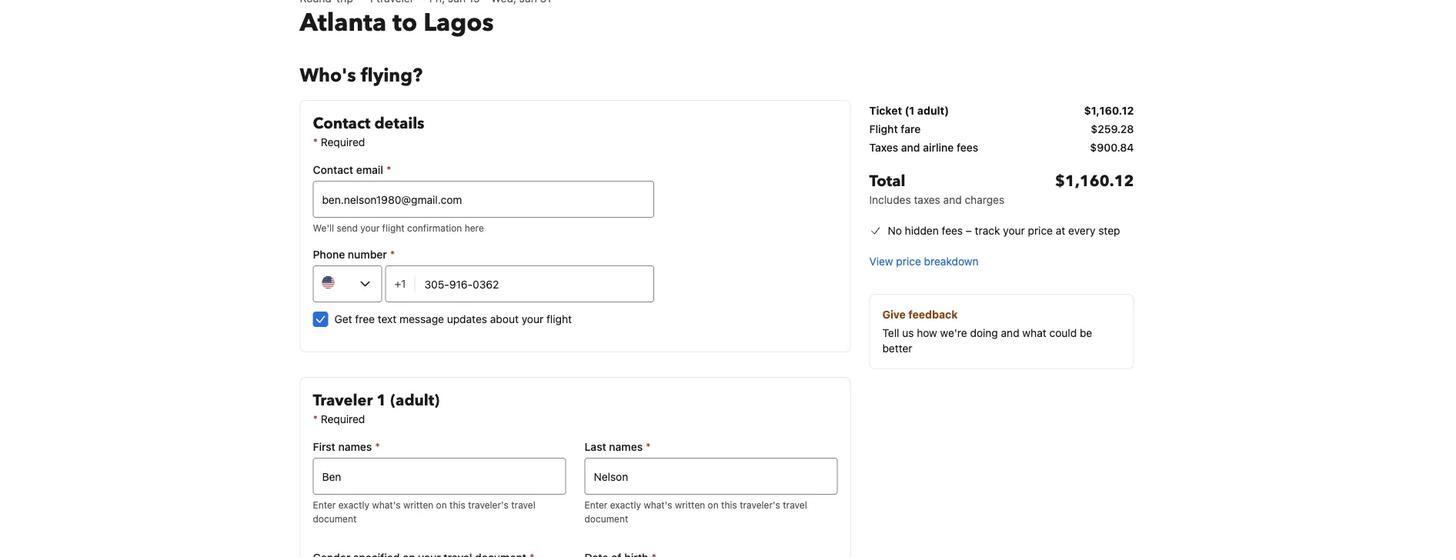 Task type: describe. For each thing, give the bounding box(es) containing it.
document for first
[[313, 514, 357, 524]]

row containing total
[[870, 159, 1135, 214]]

could
[[1050, 327, 1077, 340]]

last
[[585, 441, 607, 454]]

we'll send your flight confirmation here alert
[[313, 221, 654, 235]]

atlanta
[[300, 6, 387, 40]]

view price breakdown
[[870, 255, 979, 268]]

lagos
[[424, 6, 494, 40]]

here
[[465, 223, 484, 233]]

better
[[883, 342, 913, 355]]

atlanta to lagos
[[300, 6, 494, 40]]

1 horizontal spatial your
[[522, 313, 544, 326]]

traveler's for first names *
[[468, 500, 509, 510]]

every
[[1069, 224, 1096, 237]]

first names *
[[313, 441, 380, 454]]

row containing ticket (1 adult)
[[870, 100, 1135, 122]]

fare
[[901, 123, 921, 136]]

taxes and airline fees cell
[[870, 140, 979, 156]]

this for first names *
[[450, 500, 466, 510]]

contact details required
[[313, 113, 425, 149]]

updates
[[447, 313, 487, 326]]

ticket (1 adult)
[[870, 104, 949, 117]]

row containing flight fare
[[870, 122, 1135, 140]]

traveler
[[313, 390, 373, 412]]

price inside "element"
[[897, 255, 922, 268]]

on for first names *
[[436, 500, 447, 510]]

row containing taxes and airline fees
[[870, 140, 1135, 159]]

$900.84 cell
[[1091, 140, 1135, 156]]

$1,160.12 cell for 'row' containing ticket (1 adult)
[[1085, 103, 1135, 119]]

doing
[[971, 327, 999, 340]]

what
[[1023, 327, 1047, 340]]

* for phone number *
[[390, 248, 395, 261]]

(1
[[905, 104, 915, 117]]

last names *
[[585, 441, 651, 454]]

+1
[[395, 278, 406, 290]]

$1,160.12 cell for 'row' containing total
[[1056, 171, 1135, 208]]

give
[[883, 308, 906, 321]]

details
[[375, 113, 425, 134]]

taxes
[[914, 194, 941, 206]]

how
[[917, 327, 938, 340]]

1 vertical spatial flight
[[547, 313, 572, 326]]

no hidden fees – track your price at every step
[[888, 224, 1121, 237]]

flight fare
[[870, 123, 921, 136]]

enter exactly what's written on this traveler's travel document for last names *
[[585, 500, 807, 524]]

flight
[[870, 123, 898, 136]]

document for last
[[585, 514, 629, 524]]

taxes and airline fees
[[870, 141, 979, 154]]

email
[[356, 164, 383, 176]]

to
[[393, 6, 418, 40]]

–
[[966, 224, 972, 237]]

traveler's for last names *
[[740, 500, 781, 510]]

travel for first names *
[[511, 500, 536, 510]]

and inside give feedback tell us how we're doing and what could be better
[[1001, 327, 1020, 340]]

Phone number telephone field
[[415, 266, 654, 303]]

adult)
[[918, 104, 949, 117]]

$1,160.12 for 'row' containing total
[[1056, 171, 1135, 192]]

enter for last
[[585, 500, 608, 510]]

enter exactly what's written on this traveler's travel document alert for first names *
[[313, 498, 566, 526]]

get
[[335, 313, 352, 326]]

2 horizontal spatial your
[[1004, 224, 1025, 237]]

$259.28
[[1091, 123, 1135, 136]]

contact for contact email
[[313, 164, 353, 176]]

we're
[[941, 327, 968, 340]]

first
[[313, 441, 336, 454]]

who's
[[300, 63, 356, 88]]

us
[[903, 327, 914, 340]]

view
[[870, 255, 894, 268]]

1 vertical spatial fees
[[942, 224, 963, 237]]

table containing total
[[870, 100, 1135, 214]]



Task type: locate. For each thing, give the bounding box(es) containing it.
document down first
[[313, 514, 357, 524]]

give feedback tell us how we're doing and what could be better
[[883, 308, 1093, 355]]

1 horizontal spatial document
[[585, 514, 629, 524]]

ticket (1 adult) cell
[[870, 103, 949, 119]]

1 vertical spatial price
[[897, 255, 922, 268]]

0 horizontal spatial price
[[897, 255, 922, 268]]

your
[[361, 223, 380, 233], [1004, 224, 1025, 237], [522, 313, 544, 326]]

2 exactly from the left
[[610, 500, 641, 510]]

0 horizontal spatial enter
[[313, 500, 336, 510]]

breakdown
[[924, 255, 979, 268]]

fees
[[957, 141, 979, 154], [942, 224, 963, 237]]

* down traveler 1 (adult) required
[[375, 441, 380, 454]]

row
[[870, 100, 1135, 122], [870, 122, 1135, 140], [870, 140, 1135, 159], [870, 159, 1135, 214]]

traveler's
[[468, 500, 509, 510], [740, 500, 781, 510]]

2 traveler's from the left
[[740, 500, 781, 510]]

view price breakdown element
[[870, 254, 979, 269]]

1 names from the left
[[338, 441, 372, 454]]

1 vertical spatial and
[[944, 194, 962, 206]]

get free text message updates about your flight
[[335, 313, 572, 326]]

price
[[1028, 224, 1053, 237], [897, 255, 922, 268]]

required up contact email *
[[321, 136, 365, 149]]

taxes
[[870, 141, 899, 154]]

confirmation
[[407, 223, 462, 233]]

what's down the last names *
[[644, 500, 673, 510]]

1 vertical spatial $1,160.12
[[1056, 171, 1135, 192]]

4 row from the top
[[870, 159, 1135, 214]]

your inside we'll send your flight confirmation here alert
[[361, 223, 380, 233]]

1 horizontal spatial flight
[[547, 313, 572, 326]]

1 what's from the left
[[372, 500, 401, 510]]

0 horizontal spatial what's
[[372, 500, 401, 510]]

$1,160.12 cell up every
[[1056, 171, 1135, 208]]

$1,160.12 cell up $259.28
[[1085, 103, 1135, 119]]

charges
[[965, 194, 1005, 206]]

* for last names *
[[646, 441, 651, 454]]

2 this from the left
[[722, 500, 737, 510]]

contact email *
[[313, 164, 392, 176]]

2 enter exactly what's written on this traveler's travel document alert from the left
[[585, 498, 838, 526]]

on for last names *
[[708, 500, 719, 510]]

required
[[321, 136, 365, 149], [321, 413, 365, 426]]

phone number *
[[313, 248, 395, 261]]

$259.28 cell
[[1091, 122, 1135, 137]]

exactly
[[339, 500, 370, 510], [610, 500, 641, 510]]

enter exactly what's written on this traveler's travel document alert for last names *
[[585, 498, 838, 526]]

2 what's from the left
[[644, 500, 673, 510]]

we'll send your flight confirmation here
[[313, 223, 484, 233]]

1 horizontal spatial on
[[708, 500, 719, 510]]

be
[[1080, 327, 1093, 340]]

names for last names
[[609, 441, 643, 454]]

fees right airline
[[957, 141, 979, 154]]

track
[[975, 224, 1001, 237]]

travel
[[511, 500, 536, 510], [783, 500, 807, 510]]

1 enter from the left
[[313, 500, 336, 510]]

and left the what
[[1001, 327, 1020, 340]]

flight
[[382, 223, 405, 233], [547, 313, 572, 326]]

enter down last
[[585, 500, 608, 510]]

contact inside contact details required
[[313, 113, 371, 134]]

1 exactly from the left
[[339, 500, 370, 510]]

1 travel from the left
[[511, 500, 536, 510]]

* for first names *
[[375, 441, 380, 454]]

enter exactly what's written on this traveler's travel document for first names *
[[313, 500, 536, 524]]

includes
[[870, 194, 911, 206]]

number
[[348, 248, 387, 261]]

required down traveler
[[321, 413, 365, 426]]

phone
[[313, 248, 345, 261]]

0 vertical spatial required
[[321, 136, 365, 149]]

contact
[[313, 113, 371, 134], [313, 164, 353, 176]]

1 required from the top
[[321, 136, 365, 149]]

0 horizontal spatial and
[[902, 141, 921, 154]]

fees left –
[[942, 224, 963, 237]]

0 horizontal spatial written
[[403, 500, 434, 510]]

1 vertical spatial contact
[[313, 164, 353, 176]]

names
[[338, 441, 372, 454], [609, 441, 643, 454]]

1 document from the left
[[313, 514, 357, 524]]

2 row from the top
[[870, 122, 1135, 140]]

required inside contact details required
[[321, 136, 365, 149]]

flight down phone number telephone field at the left of the page
[[547, 313, 572, 326]]

this for last names *
[[722, 500, 737, 510]]

1 horizontal spatial and
[[944, 194, 962, 206]]

at
[[1056, 224, 1066, 237]]

view price breakdown link
[[870, 254, 979, 269]]

0 vertical spatial $1,160.12 cell
[[1085, 103, 1135, 119]]

0 horizontal spatial this
[[450, 500, 466, 510]]

1 contact from the top
[[313, 113, 371, 134]]

None field
[[313, 458, 566, 495], [585, 458, 838, 495], [313, 458, 566, 495], [585, 458, 838, 495]]

1 horizontal spatial enter exactly what's written on this traveler's travel document
[[585, 500, 807, 524]]

* for contact email *
[[387, 164, 392, 176]]

and
[[902, 141, 921, 154], [944, 194, 962, 206], [1001, 327, 1020, 340]]

*
[[387, 164, 392, 176], [390, 248, 395, 261], [375, 441, 380, 454], [646, 441, 651, 454]]

traveler 1 (adult) required
[[313, 390, 440, 426]]

exactly for first names
[[339, 500, 370, 510]]

1 horizontal spatial enter
[[585, 500, 608, 510]]

1 horizontal spatial names
[[609, 441, 643, 454]]

2 vertical spatial and
[[1001, 327, 1020, 340]]

text
[[378, 313, 397, 326]]

step
[[1099, 224, 1121, 237]]

free
[[355, 313, 375, 326]]

$1,160.12
[[1085, 104, 1135, 117], [1056, 171, 1135, 192]]

0 horizontal spatial traveler's
[[468, 500, 509, 510]]

1
[[377, 390, 387, 412]]

travel for last names *
[[783, 500, 807, 510]]

written for first names *
[[403, 500, 434, 510]]

and right the taxes in the right of the page
[[944, 194, 962, 206]]

send
[[337, 223, 358, 233]]

document
[[313, 514, 357, 524], [585, 514, 629, 524]]

1 horizontal spatial price
[[1028, 224, 1053, 237]]

0 vertical spatial and
[[902, 141, 921, 154]]

2 names from the left
[[609, 441, 643, 454]]

$900.84
[[1091, 141, 1135, 154]]

what's
[[372, 500, 401, 510], [644, 500, 673, 510]]

written for last names *
[[675, 500, 705, 510]]

your right track
[[1004, 224, 1025, 237]]

ticket
[[870, 104, 903, 117]]

2 on from the left
[[708, 500, 719, 510]]

1 horizontal spatial exactly
[[610, 500, 641, 510]]

1 traveler's from the left
[[468, 500, 509, 510]]

0 horizontal spatial on
[[436, 500, 447, 510]]

0 horizontal spatial flight
[[382, 223, 405, 233]]

0 horizontal spatial enter exactly what's written on this traveler's travel document alert
[[313, 498, 566, 526]]

1 horizontal spatial enter exactly what's written on this traveler's travel document alert
[[585, 498, 838, 526]]

this
[[450, 500, 466, 510], [722, 500, 737, 510]]

names right first
[[338, 441, 372, 454]]

$1,160.12 down $900.84 cell
[[1056, 171, 1135, 192]]

we'll
[[313, 223, 334, 233]]

1 vertical spatial required
[[321, 413, 365, 426]]

$1,160.12 cell
[[1085, 103, 1135, 119], [1056, 171, 1135, 208]]

flying?
[[361, 63, 423, 88]]

0 horizontal spatial enter exactly what's written on this traveler's travel document
[[313, 500, 536, 524]]

0 horizontal spatial names
[[338, 441, 372, 454]]

2 enter from the left
[[585, 500, 608, 510]]

1 enter exactly what's written on this traveler's travel document from the left
[[313, 500, 536, 524]]

1 horizontal spatial written
[[675, 500, 705, 510]]

about
[[490, 313, 519, 326]]

2 required from the top
[[321, 413, 365, 426]]

0 horizontal spatial document
[[313, 514, 357, 524]]

1 horizontal spatial traveler's
[[740, 500, 781, 510]]

0 vertical spatial flight
[[382, 223, 405, 233]]

2 enter exactly what's written on this traveler's travel document from the left
[[585, 500, 807, 524]]

2 written from the left
[[675, 500, 705, 510]]

$1,160.12 for 'row' containing ticket (1 adult)
[[1085, 104, 1135, 117]]

0 vertical spatial price
[[1028, 224, 1053, 237]]

enter exactly what's written on this traveler's travel document alert
[[313, 498, 566, 526], [585, 498, 838, 526]]

contact left "email"
[[313, 164, 353, 176]]

1 this from the left
[[450, 500, 466, 510]]

0 horizontal spatial exactly
[[339, 500, 370, 510]]

airline
[[923, 141, 954, 154]]

fees inside cell
[[957, 141, 979, 154]]

total
[[870, 171, 906, 192]]

and inside cell
[[902, 141, 921, 154]]

required inside traveler 1 (adult) required
[[321, 413, 365, 426]]

* right last
[[646, 441, 651, 454]]

0 vertical spatial fees
[[957, 141, 979, 154]]

who's flying?
[[300, 63, 423, 88]]

enter for first
[[313, 500, 336, 510]]

enter
[[313, 500, 336, 510], [585, 500, 608, 510]]

written
[[403, 500, 434, 510], [675, 500, 705, 510]]

2 document from the left
[[585, 514, 629, 524]]

$1,160.12 up $259.28
[[1085, 104, 1135, 117]]

2 travel from the left
[[783, 500, 807, 510]]

flight up number
[[382, 223, 405, 233]]

what's for first names *
[[372, 500, 401, 510]]

1 on from the left
[[436, 500, 447, 510]]

1 row from the top
[[870, 100, 1135, 122]]

document down last
[[585, 514, 629, 524]]

tell
[[883, 327, 900, 340]]

what's for last names *
[[644, 500, 673, 510]]

1 written from the left
[[403, 500, 434, 510]]

(adult)
[[391, 390, 440, 412]]

1 enter exactly what's written on this traveler's travel document alert from the left
[[313, 498, 566, 526]]

table
[[870, 100, 1135, 214]]

message
[[400, 313, 444, 326]]

1 horizontal spatial what's
[[644, 500, 673, 510]]

0 vertical spatial contact
[[313, 113, 371, 134]]

None email field
[[313, 181, 654, 218]]

0 horizontal spatial travel
[[511, 500, 536, 510]]

and down fare
[[902, 141, 921, 154]]

contact up contact email *
[[313, 113, 371, 134]]

total cell
[[870, 171, 1005, 208]]

2 contact from the top
[[313, 164, 353, 176]]

total includes taxes and charges
[[870, 171, 1005, 206]]

on
[[436, 500, 447, 510], [708, 500, 719, 510]]

0 horizontal spatial your
[[361, 223, 380, 233]]

flight fare cell
[[870, 122, 921, 137]]

1 vertical spatial $1,160.12 cell
[[1056, 171, 1135, 208]]

hidden
[[905, 224, 939, 237]]

exactly for last names
[[610, 500, 641, 510]]

1 horizontal spatial this
[[722, 500, 737, 510]]

exactly down first names *
[[339, 500, 370, 510]]

no
[[888, 224, 902, 237]]

your right about
[[522, 313, 544, 326]]

what's down first names *
[[372, 500, 401, 510]]

2 horizontal spatial and
[[1001, 327, 1020, 340]]

flight inside alert
[[382, 223, 405, 233]]

0 vertical spatial $1,160.12
[[1085, 104, 1135, 117]]

feedback
[[909, 308, 958, 321]]

your right send
[[361, 223, 380, 233]]

1 horizontal spatial travel
[[783, 500, 807, 510]]

price left at
[[1028, 224, 1053, 237]]

enter exactly what's written on this traveler's travel document
[[313, 500, 536, 524], [585, 500, 807, 524]]

exactly down the last names *
[[610, 500, 641, 510]]

and inside total includes taxes and charges
[[944, 194, 962, 206]]

* right "email"
[[387, 164, 392, 176]]

enter down first
[[313, 500, 336, 510]]

price right 'view'
[[897, 255, 922, 268]]

contact for contact details
[[313, 113, 371, 134]]

names for first names
[[338, 441, 372, 454]]

names right last
[[609, 441, 643, 454]]

3 row from the top
[[870, 140, 1135, 159]]

* right number
[[390, 248, 395, 261]]



Task type: vqa. For each thing, say whether or not it's contained in the screenshot.
the bottommost with
no



